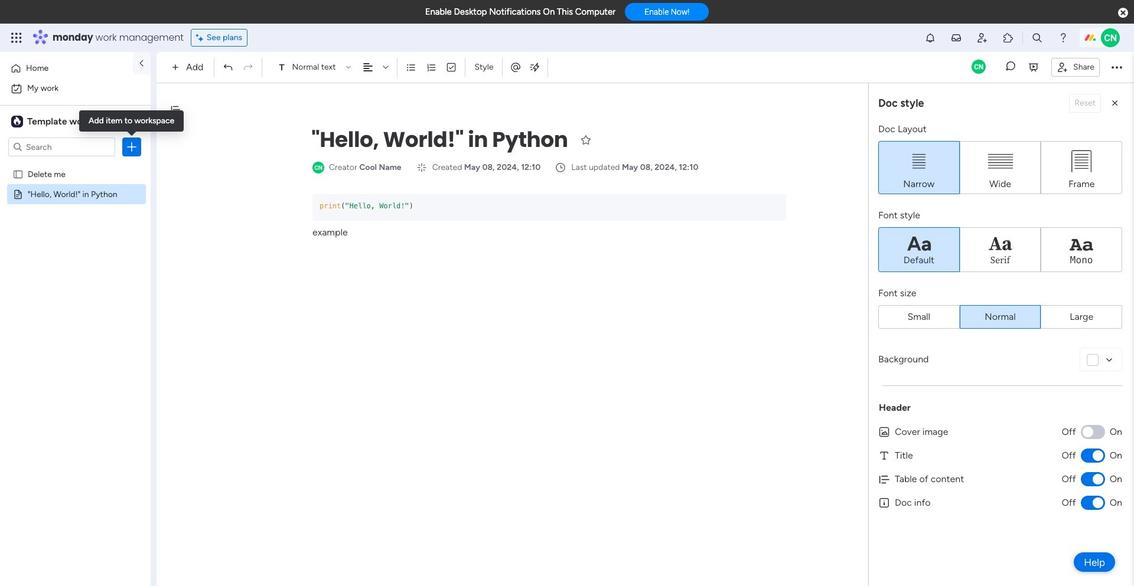 Task type: vqa. For each thing, say whether or not it's contained in the screenshot.
Session history icon
no



Task type: describe. For each thing, give the bounding box(es) containing it.
board activity image
[[972, 59, 986, 74]]

mention image
[[510, 61, 522, 73]]

1 workspace image from the left
[[11, 115, 23, 128]]

1 group from the top
[[879, 141, 1123, 194]]

3 group from the top
[[879, 305, 1123, 329]]

workspace selection element
[[11, 115, 116, 129]]

dynamic values image
[[529, 61, 541, 73]]

search everything image
[[1032, 32, 1043, 44]]

see plans image
[[196, 31, 207, 44]]

checklist image
[[446, 62, 457, 73]]

add to favorites image
[[580, 134, 592, 146]]

0 vertical spatial option
[[7, 59, 126, 78]]



Task type: locate. For each thing, give the bounding box(es) containing it.
group
[[879, 141, 1123, 194], [879, 227, 1123, 272], [879, 305, 1123, 329]]

2 workspace image from the left
[[14, 115, 21, 128]]

2 vertical spatial option
[[0, 163, 151, 166]]

numbered list image
[[426, 62, 437, 73]]

list box
[[0, 162, 151, 364]]

bulleted list image
[[406, 62, 417, 73]]

button padding image
[[1110, 97, 1121, 109]]

Search in workspace field
[[25, 140, 99, 154]]

None field
[[308, 125, 571, 155]]

dapulse close image
[[1118, 7, 1128, 19]]

invite members image
[[977, 32, 988, 44]]

workspace image
[[11, 115, 23, 128], [14, 115, 21, 128]]

1 vertical spatial group
[[879, 227, 1123, 272]]

public board image
[[12, 168, 24, 180]]

2 group from the top
[[879, 227, 1123, 272]]

v2 ellipsis image
[[1112, 60, 1123, 75]]

select product image
[[11, 32, 22, 44]]

1 vertical spatial option
[[7, 79, 144, 98]]

option
[[7, 59, 126, 78], [7, 79, 144, 98], [0, 163, 151, 166]]

2 vertical spatial group
[[879, 305, 1123, 329]]

options image
[[126, 141, 138, 153]]

update feed image
[[951, 32, 962, 44]]

notifications image
[[925, 32, 936, 44]]

undo ⌘+z image
[[223, 62, 234, 73]]

cool name image
[[1101, 28, 1120, 47]]

0 vertical spatial group
[[879, 141, 1123, 194]]

monday marketplace image
[[1003, 32, 1014, 44]]

help image
[[1058, 32, 1069, 44]]

public board image
[[12, 188, 24, 200]]



